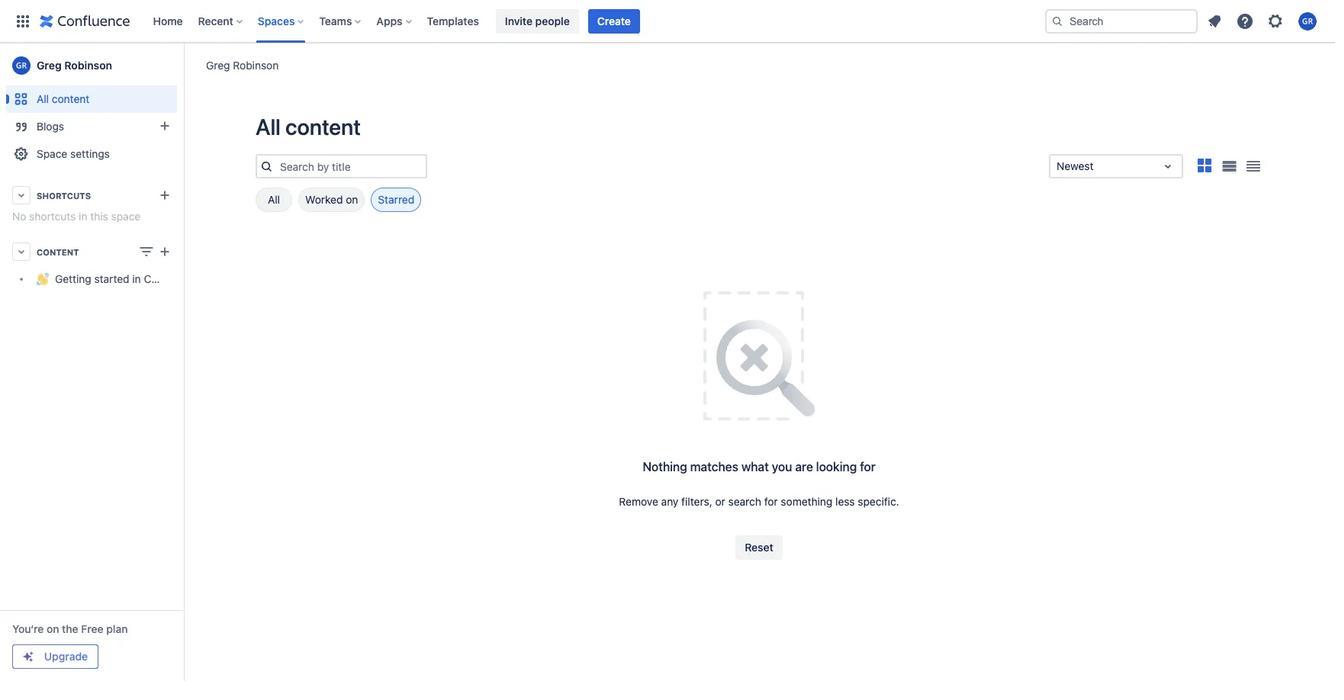Task type: vqa. For each thing, say whether or not it's contained in the screenshot.
first 1 from the bottom
no



Task type: describe. For each thing, give the bounding box(es) containing it.
1 vertical spatial content
[[286, 114, 361, 140]]

this
[[90, 210, 108, 223]]

invite
[[505, 14, 533, 27]]

no shortcuts in this space
[[12, 210, 141, 223]]

space element
[[0, 43, 200, 682]]

home link
[[148, 9, 187, 33]]

create a blog image
[[156, 117, 174, 135]]

1 horizontal spatial greg robinson
[[206, 58, 279, 71]]

worked
[[305, 193, 343, 206]]

content
[[37, 247, 79, 257]]

1 vertical spatial all
[[256, 114, 281, 140]]

greg robinson inside space element
[[37, 59, 112, 72]]

you're on the free plan
[[12, 623, 128, 636]]

on for worked
[[346, 193, 358, 206]]

upgrade button
[[13, 646, 98, 669]]

or
[[716, 495, 726, 508]]

shortcuts
[[37, 190, 91, 200]]

matches
[[691, 460, 739, 474]]

invite people
[[505, 14, 570, 27]]

templates link
[[423, 9, 484, 33]]

getting started in confluence
[[55, 273, 200, 286]]

filters,
[[682, 495, 713, 508]]

search image
[[1052, 15, 1064, 27]]

less
[[836, 495, 855, 508]]

create a page image
[[156, 243, 174, 261]]

starred button
[[371, 188, 422, 212]]

greg inside space element
[[37, 59, 62, 72]]

1 horizontal spatial robinson
[[233, 58, 279, 71]]

teams
[[319, 14, 352, 27]]

in for shortcuts
[[79, 210, 87, 223]]

space
[[111, 210, 141, 223]]

settings icon image
[[1267, 12, 1286, 30]]

all inside button
[[268, 193, 280, 206]]

the
[[62, 623, 78, 636]]

space
[[37, 147, 67, 160]]

upgrade
[[44, 650, 88, 663]]

nothing
[[643, 460, 688, 474]]

looking
[[817, 460, 857, 474]]

invite people button
[[496, 9, 579, 33]]

teams button
[[315, 9, 367, 33]]

you're
[[12, 623, 44, 636]]

blogs link
[[6, 113, 177, 140]]

1 vertical spatial for
[[765, 495, 778, 508]]

reset button
[[736, 536, 783, 560]]

settings
[[70, 147, 110, 160]]

1 horizontal spatial greg robinson link
[[206, 58, 279, 73]]

help icon image
[[1237, 12, 1255, 30]]



Task type: locate. For each thing, give the bounding box(es) containing it.
greg up all content 'link'
[[37, 59, 62, 72]]

blogs
[[37, 120, 64, 133]]

all content up blogs
[[37, 92, 90, 105]]

on right worked
[[346, 193, 358, 206]]

greg robinson link down "recent" popup button
[[206, 58, 279, 73]]

robinson up all content 'link'
[[64, 59, 112, 72]]

remove
[[619, 495, 659, 508]]

collapse sidebar image
[[166, 50, 200, 81]]

in
[[79, 210, 87, 223], [132, 273, 141, 286]]

shortcuts button
[[6, 182, 177, 209]]

robinson down spaces
[[233, 58, 279, 71]]

0 horizontal spatial content
[[52, 92, 90, 105]]

no
[[12, 210, 26, 223]]

2 vertical spatial all
[[268, 193, 280, 206]]

1 vertical spatial on
[[47, 623, 59, 636]]

None text field
[[1057, 159, 1060, 174]]

recent
[[198, 14, 233, 27]]

1 horizontal spatial for
[[860, 460, 876, 474]]

in left this at the top of the page
[[79, 210, 87, 223]]

greg
[[206, 58, 230, 71], [37, 59, 62, 72]]

your profile and preferences image
[[1299, 12, 1318, 30]]

0 horizontal spatial greg robinson link
[[6, 50, 177, 81]]

list image
[[1223, 161, 1237, 172]]

reset
[[745, 541, 774, 554]]

worked on button
[[298, 188, 365, 212]]

free
[[81, 623, 104, 636]]

cards image
[[1196, 156, 1215, 175]]

something
[[781, 495, 833, 508]]

1 horizontal spatial greg
[[206, 58, 230, 71]]

specific.
[[858, 495, 900, 508]]

add shortcut image
[[156, 186, 174, 205]]

create
[[598, 14, 631, 27]]

spaces button
[[253, 9, 310, 33]]

getting
[[55, 273, 91, 286]]

all inside 'link'
[[37, 92, 49, 105]]

0 horizontal spatial all content
[[37, 92, 90, 105]]

all content inside 'link'
[[37, 92, 90, 105]]

appswitcher icon image
[[14, 12, 32, 30]]

shortcuts
[[29, 210, 76, 223]]

content button
[[6, 238, 177, 266]]

recent button
[[194, 9, 249, 33]]

1 vertical spatial in
[[132, 273, 141, 286]]

for right looking
[[860, 460, 876, 474]]

in right started
[[132, 273, 141, 286]]

greg robinson link up all content 'link'
[[6, 50, 177, 81]]

are
[[796, 460, 814, 474]]

greg robinson
[[206, 58, 279, 71], [37, 59, 112, 72]]

on inside space element
[[47, 623, 59, 636]]

on inside button
[[346, 193, 358, 206]]

change view image
[[137, 243, 156, 261]]

0 vertical spatial content
[[52, 92, 90, 105]]

space settings
[[37, 147, 110, 160]]

greg robinson up all content 'link'
[[37, 59, 112, 72]]

confluence image
[[40, 12, 130, 30], [40, 12, 130, 30]]

1 vertical spatial all content
[[256, 114, 361, 140]]

0 vertical spatial in
[[79, 210, 87, 223]]

0 vertical spatial all
[[37, 92, 49, 105]]

0 horizontal spatial greg
[[37, 59, 62, 72]]

for
[[860, 460, 876, 474], [765, 495, 778, 508]]

remove any filters, or search for something less specific.
[[619, 495, 900, 508]]

0 horizontal spatial greg robinson
[[37, 59, 112, 72]]

0 vertical spatial all content
[[37, 92, 90, 105]]

banner containing home
[[0, 0, 1336, 43]]

starred
[[378, 193, 415, 206]]

you
[[772, 460, 793, 474]]

1 horizontal spatial content
[[286, 114, 361, 140]]

create link
[[588, 9, 640, 33]]

global element
[[9, 0, 1043, 42]]

1 horizontal spatial on
[[346, 193, 358, 206]]

premium image
[[22, 651, 34, 663]]

home
[[153, 14, 183, 27]]

all up blogs
[[37, 92, 49, 105]]

getting started in confluence link
[[6, 266, 200, 293]]

all
[[37, 92, 49, 105], [256, 114, 281, 140], [268, 193, 280, 206]]

1 horizontal spatial all content
[[256, 114, 361, 140]]

compact list image
[[1245, 157, 1263, 176]]

0 horizontal spatial on
[[47, 623, 59, 636]]

open image
[[1160, 157, 1178, 176]]

space settings link
[[6, 140, 177, 168]]

what
[[742, 460, 769, 474]]

started
[[94, 273, 129, 286]]

content up blogs
[[52, 92, 90, 105]]

Search by title field
[[276, 156, 426, 177]]

all button
[[256, 188, 292, 212]]

content up search by title field
[[286, 114, 361, 140]]

all content link
[[6, 85, 177, 113]]

Search field
[[1046, 9, 1198, 33]]

spaces
[[258, 14, 295, 27]]

any
[[662, 495, 679, 508]]

0 vertical spatial for
[[860, 460, 876, 474]]

1 horizontal spatial in
[[132, 273, 141, 286]]

content inside all content 'link'
[[52, 92, 90, 105]]

people
[[536, 14, 570, 27]]

confluence
[[144, 273, 200, 286]]

on left the
[[47, 623, 59, 636]]

content
[[52, 92, 90, 105], [286, 114, 361, 140]]

nothing matches what you are looking for
[[643, 460, 876, 474]]

0 horizontal spatial robinson
[[64, 59, 112, 72]]

robinson
[[233, 58, 279, 71], [64, 59, 112, 72]]

notification icon image
[[1206, 12, 1224, 30]]

0 vertical spatial on
[[346, 193, 358, 206]]

banner
[[0, 0, 1336, 43]]

plan
[[106, 623, 128, 636]]

on for you're
[[47, 623, 59, 636]]

greg right collapse sidebar image
[[206, 58, 230, 71]]

for right search
[[765, 495, 778, 508]]

apps button
[[372, 9, 418, 33]]

robinson inside space element
[[64, 59, 112, 72]]

apps
[[377, 14, 403, 27]]

all content up search by title field
[[256, 114, 361, 140]]

greg robinson down "recent" popup button
[[206, 58, 279, 71]]

on
[[346, 193, 358, 206], [47, 623, 59, 636]]

all up all button
[[256, 114, 281, 140]]

newest
[[1057, 160, 1094, 173]]

0 horizontal spatial in
[[79, 210, 87, 223]]

0 horizontal spatial for
[[765, 495, 778, 508]]

in for started
[[132, 273, 141, 286]]

templates
[[427, 14, 479, 27]]

worked on
[[305, 193, 358, 206]]

all left worked
[[268, 193, 280, 206]]

search
[[729, 495, 762, 508]]

greg robinson link
[[6, 50, 177, 81], [206, 58, 279, 73]]

all content
[[37, 92, 90, 105], [256, 114, 361, 140]]



